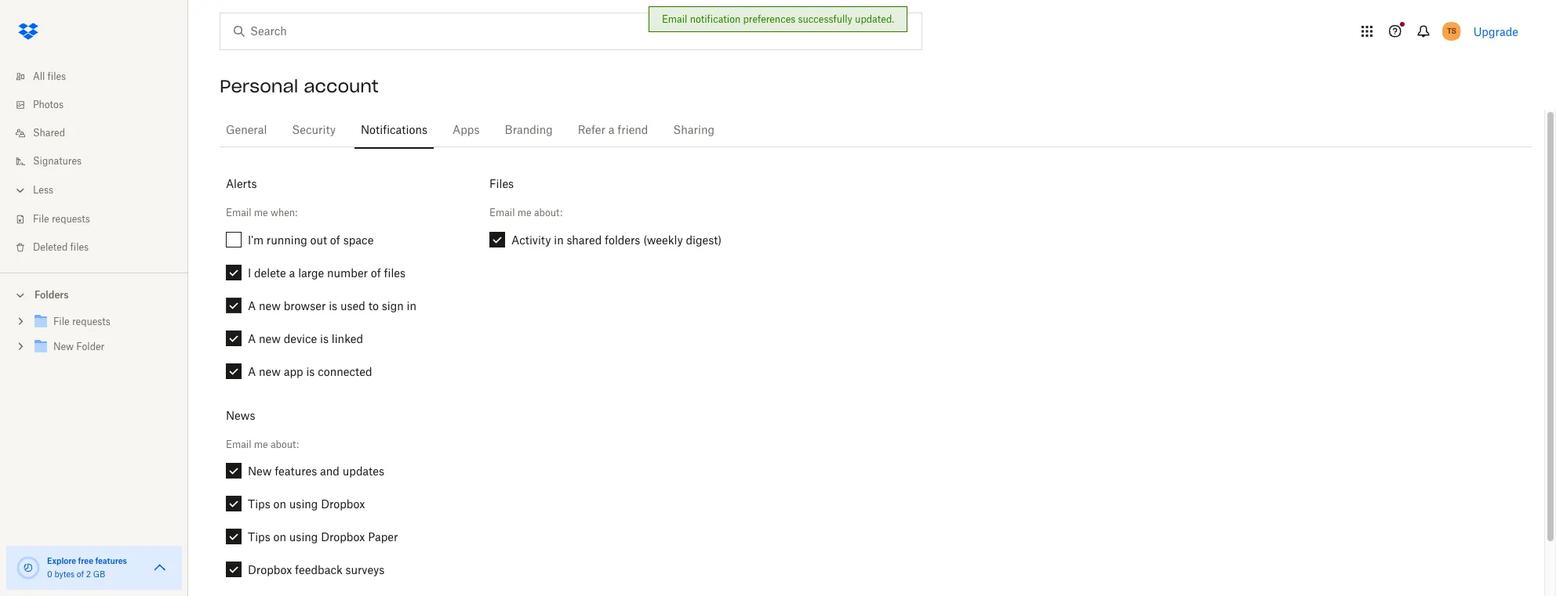 Task type: locate. For each thing, give the bounding box(es) containing it.
1 vertical spatial about
[[271, 439, 296, 451]]

tips down tips on using dropbox
[[248, 531, 270, 544]]

features left the and
[[275, 465, 317, 479]]

is left linked
[[320, 332, 329, 346]]

tips down new features and updates on the bottom of page
[[248, 498, 270, 512]]

0 vertical spatial about
[[534, 207, 560, 219]]

number
[[327, 266, 368, 280]]

files
[[48, 72, 66, 82], [70, 243, 89, 253], [384, 266, 406, 280]]

new folder link
[[31, 337, 176, 358]]

0 vertical spatial tips
[[248, 498, 270, 512]]

new features and updates
[[248, 465, 384, 479]]

1 vertical spatial new
[[259, 332, 281, 346]]

0 vertical spatial in
[[554, 233, 564, 247]]

ts button
[[1439, 19, 1464, 44]]

deleted files
[[33, 243, 89, 253]]

is left used
[[329, 299, 337, 313]]

shared
[[33, 129, 65, 138]]

tab list
[[220, 110, 1532, 150]]

0 vertical spatial a
[[609, 126, 615, 136]]

me
[[254, 207, 268, 219], [518, 207, 532, 219], [254, 439, 268, 451]]

: up running
[[295, 207, 297, 219]]

2 vertical spatial files
[[384, 266, 406, 280]]

new inside group
[[53, 343, 74, 352]]

1 vertical spatial features
[[95, 557, 127, 566]]

in left shared
[[554, 233, 564, 247]]

1 horizontal spatial file
[[53, 318, 70, 327]]

new for device
[[259, 332, 281, 346]]

1 horizontal spatial in
[[554, 233, 564, 247]]

1 horizontal spatial files
[[70, 243, 89, 253]]

1 vertical spatial tips
[[248, 531, 270, 544]]

file requests up deleted files
[[33, 215, 90, 224]]

files for deleted files
[[70, 243, 89, 253]]

1 horizontal spatial about
[[534, 207, 560, 219]]

email me about : up the activity
[[489, 207, 562, 219]]

2 horizontal spatial files
[[384, 266, 406, 280]]

alerts
[[226, 177, 257, 191]]

dropbox for tips on using dropbox paper
[[321, 531, 365, 544]]

2 new from the top
[[259, 332, 281, 346]]

: up new features and updates on the bottom of page
[[296, 439, 299, 451]]

a for a new app is connected
[[248, 365, 256, 379]]

of left 2
[[77, 572, 84, 580]]

new
[[53, 343, 74, 352], [248, 465, 272, 479]]

of for a
[[371, 266, 381, 280]]

1 using from the top
[[289, 498, 318, 512]]

a left app
[[248, 365, 256, 379]]

of
[[330, 233, 340, 247], [371, 266, 381, 280], [77, 572, 84, 580]]

in
[[554, 233, 564, 247], [407, 299, 416, 313]]

0 vertical spatial files
[[48, 72, 66, 82]]

alerts group
[[220, 232, 471, 397]]

new folder
[[53, 343, 104, 352]]

0 vertical spatial features
[[275, 465, 317, 479]]

files
[[489, 177, 514, 191]]

email me about : for files
[[489, 207, 562, 219]]

0 vertical spatial file requests link
[[13, 206, 188, 234]]

i
[[248, 266, 251, 280]]

1 vertical spatial a
[[248, 332, 256, 346]]

1 vertical spatial file requests
[[53, 318, 110, 327]]

file requests
[[33, 215, 90, 224], [53, 318, 110, 327]]

:
[[295, 207, 297, 219], [560, 207, 562, 219], [296, 439, 299, 451]]

1 vertical spatial on
[[273, 531, 286, 544]]

successfully
[[798, 13, 853, 25]]

photos link
[[13, 91, 188, 119]]

file requests link up 'new folder' link
[[31, 312, 176, 333]]

of right out
[[330, 233, 340, 247]]

2 horizontal spatial of
[[371, 266, 381, 280]]

using for tips on using dropbox
[[289, 498, 318, 512]]

a
[[609, 126, 615, 136], [289, 266, 295, 280]]

features up "gb"
[[95, 557, 127, 566]]

refer
[[578, 126, 606, 136]]

new for new features and updates
[[248, 465, 272, 479]]

requests up folder
[[72, 318, 110, 327]]

a down "i"
[[248, 299, 256, 313]]

dropbox up surveys
[[321, 531, 365, 544]]

on
[[273, 498, 286, 512], [273, 531, 286, 544]]

1 vertical spatial in
[[407, 299, 416, 313]]

email down the files
[[489, 207, 515, 219]]

1 horizontal spatial of
[[330, 233, 340, 247]]

new down "delete"
[[259, 299, 281, 313]]

email me about : down news
[[226, 439, 299, 451]]

1 horizontal spatial a
[[609, 126, 615, 136]]

notifications tab
[[355, 112, 434, 150]]

updated.
[[855, 13, 894, 25]]

is for device
[[320, 332, 329, 346]]

me left when
[[254, 207, 268, 219]]

email down alerts
[[226, 207, 251, 219]]

files up sign
[[384, 266, 406, 280]]

email notification preferences successfully updated.
[[662, 13, 894, 25]]

signatures
[[33, 157, 82, 166]]

large
[[298, 266, 324, 280]]

free
[[78, 557, 93, 566]]

file requests link up deleted files
[[13, 206, 188, 234]]

0 vertical spatial dropbox
[[321, 498, 365, 512]]

0
[[47, 572, 52, 580]]

0 vertical spatial using
[[289, 498, 318, 512]]

1 vertical spatial requests
[[72, 318, 110, 327]]

0 vertical spatial requests
[[52, 215, 90, 224]]

me down news
[[254, 439, 268, 451]]

list
[[0, 53, 188, 273]]

out
[[310, 233, 327, 247]]

security
[[292, 126, 336, 136]]

0 horizontal spatial new
[[53, 343, 74, 352]]

1 horizontal spatial new
[[248, 465, 272, 479]]

is right app
[[306, 365, 315, 379]]

0 horizontal spatial a
[[289, 266, 295, 280]]

news
[[226, 409, 255, 422]]

: for alerts
[[295, 207, 297, 219]]

to
[[368, 299, 379, 313]]

new left device
[[259, 332, 281, 346]]

1 horizontal spatial email me about :
[[489, 207, 562, 219]]

a right the refer
[[609, 126, 615, 136]]

file down less
[[33, 215, 49, 224]]

about up the activity
[[534, 207, 560, 219]]

group
[[0, 307, 188, 372]]

requests up deleted files
[[52, 215, 90, 224]]

new up tips on using dropbox
[[248, 465, 272, 479]]

1 a from the top
[[248, 299, 256, 313]]

email me about : for news
[[226, 439, 299, 451]]

a
[[248, 299, 256, 313], [248, 332, 256, 346], [248, 365, 256, 379]]

a left large
[[289, 266, 295, 280]]

less image
[[13, 183, 28, 198]]

1 vertical spatial file
[[53, 318, 70, 327]]

personal account
[[220, 75, 379, 97]]

of for features
[[77, 572, 84, 580]]

a for a new browser is used to sign in
[[248, 299, 256, 313]]

file requests up the new folder
[[53, 318, 110, 327]]

0 vertical spatial new
[[53, 343, 74, 352]]

of right number in the left of the page
[[371, 266, 381, 280]]

new left folder
[[53, 343, 74, 352]]

2 a from the top
[[248, 332, 256, 346]]

2 vertical spatial new
[[259, 365, 281, 379]]

dropbox left feedback
[[248, 564, 292, 577]]

preferences
[[743, 13, 796, 25]]

is
[[329, 299, 337, 313], [320, 332, 329, 346], [306, 365, 315, 379]]

branding tab
[[499, 112, 559, 150]]

file
[[33, 215, 49, 224], [53, 318, 70, 327]]

sign
[[382, 299, 404, 313]]

0 vertical spatial is
[[329, 299, 337, 313]]

new left app
[[259, 365, 281, 379]]

me for news
[[254, 439, 268, 451]]

ts
[[1447, 26, 1456, 36]]

features inside explore free features 0 bytes of 2 gb
[[95, 557, 127, 566]]

1 vertical spatial a
[[289, 266, 295, 280]]

on down new features and updates on the bottom of page
[[273, 498, 286, 512]]

using down new features and updates on the bottom of page
[[289, 498, 318, 512]]

email me about :
[[489, 207, 562, 219], [226, 439, 299, 451]]

0 vertical spatial on
[[273, 498, 286, 512]]

about
[[534, 207, 560, 219], [271, 439, 296, 451]]

2 vertical spatial of
[[77, 572, 84, 580]]

0 vertical spatial a
[[248, 299, 256, 313]]

file down folders
[[53, 318, 70, 327]]

dropbox
[[321, 498, 365, 512], [321, 531, 365, 544], [248, 564, 292, 577]]

0 horizontal spatial features
[[95, 557, 127, 566]]

a inside tab
[[609, 126, 615, 136]]

0 horizontal spatial files
[[48, 72, 66, 82]]

1 vertical spatial is
[[320, 332, 329, 346]]

email me when :
[[226, 207, 297, 219]]

1 vertical spatial using
[[289, 531, 318, 544]]

dropbox down the and
[[321, 498, 365, 512]]

requests
[[52, 215, 90, 224], [72, 318, 110, 327]]

shared link
[[13, 119, 188, 147]]

upgrade link
[[1474, 25, 1519, 38]]

group containing file requests
[[0, 307, 188, 372]]

personal
[[220, 75, 298, 97]]

1 vertical spatial dropbox
[[321, 531, 365, 544]]

files right the deleted
[[70, 243, 89, 253]]

a left device
[[248, 332, 256, 346]]

on down tips on using dropbox
[[273, 531, 286, 544]]

1 vertical spatial new
[[248, 465, 272, 479]]

2 vertical spatial dropbox
[[248, 564, 292, 577]]

a new browser is used to sign in
[[248, 299, 416, 313]]

folders
[[35, 289, 69, 301]]

email for alerts
[[226, 207, 251, 219]]

2 vertical spatial is
[[306, 365, 315, 379]]

running
[[267, 233, 307, 247]]

me up the activity
[[518, 207, 532, 219]]

i'm running out of space
[[248, 233, 374, 247]]

new inside group
[[248, 465, 272, 479]]

3 a from the top
[[248, 365, 256, 379]]

files right all
[[48, 72, 66, 82]]

updates
[[343, 465, 384, 479]]

1 vertical spatial email me about :
[[226, 439, 299, 451]]

about up new features and updates on the bottom of page
[[271, 439, 296, 451]]

email down news
[[226, 439, 251, 451]]

0 horizontal spatial file
[[33, 215, 49, 224]]

1 on from the top
[[273, 498, 286, 512]]

1 vertical spatial of
[[371, 266, 381, 280]]

2 using from the top
[[289, 531, 318, 544]]

notification
[[690, 13, 741, 25]]

of inside explore free features 0 bytes of 2 gb
[[77, 572, 84, 580]]

list containing all files
[[0, 53, 188, 273]]

0 vertical spatial of
[[330, 233, 340, 247]]

0 horizontal spatial of
[[77, 572, 84, 580]]

0 horizontal spatial about
[[271, 439, 296, 451]]

0 horizontal spatial in
[[407, 299, 416, 313]]

tips
[[248, 498, 270, 512], [248, 531, 270, 544]]

1 vertical spatial files
[[70, 243, 89, 253]]

activity
[[511, 233, 551, 247]]

1 tips from the top
[[248, 498, 270, 512]]

a inside group
[[289, 266, 295, 280]]

general
[[226, 126, 267, 136]]

1 new from the top
[[259, 299, 281, 313]]

: up activity in shared folders (weekly digest)
[[560, 207, 562, 219]]

file requests link
[[13, 206, 188, 234], [31, 312, 176, 333]]

0 vertical spatial email me about :
[[489, 207, 562, 219]]

explore
[[47, 557, 76, 566]]

2 on from the top
[[273, 531, 286, 544]]

2 tips from the top
[[248, 531, 270, 544]]

using
[[289, 498, 318, 512], [289, 531, 318, 544]]

signatures link
[[13, 147, 188, 176]]

file requests inside group
[[53, 318, 110, 327]]

sharing tab
[[667, 112, 721, 150]]

in right sign
[[407, 299, 416, 313]]

0 vertical spatial file requests
[[33, 215, 90, 224]]

2 vertical spatial a
[[248, 365, 256, 379]]

3 new from the top
[[259, 365, 281, 379]]

explore free features 0 bytes of 2 gb
[[47, 557, 127, 580]]

0 horizontal spatial email me about :
[[226, 439, 299, 451]]

using down tips on using dropbox
[[289, 531, 318, 544]]

1 horizontal spatial features
[[275, 465, 317, 479]]

0 vertical spatial new
[[259, 299, 281, 313]]

0 vertical spatial file
[[33, 215, 49, 224]]



Task type: describe. For each thing, give the bounding box(es) containing it.
apps
[[453, 126, 480, 136]]

gb
[[93, 572, 105, 580]]

paper
[[368, 531, 398, 544]]

about for news
[[271, 439, 296, 451]]

all files link
[[13, 63, 188, 91]]

dropbox image
[[13, 16, 44, 47]]

surveys
[[346, 564, 385, 577]]

security tab
[[286, 112, 342, 150]]

in inside alerts group
[[407, 299, 416, 313]]

tips for tips on using dropbox paper
[[248, 531, 270, 544]]

shared
[[567, 233, 602, 247]]

me for alerts
[[254, 207, 268, 219]]

refer a friend
[[578, 126, 648, 136]]

1 vertical spatial file requests link
[[31, 312, 176, 333]]

all
[[33, 72, 45, 82]]

tab list containing general
[[220, 110, 1532, 150]]

sharing
[[673, 126, 715, 136]]

device
[[284, 332, 317, 346]]

2
[[86, 572, 91, 580]]

friend
[[618, 126, 648, 136]]

requests inside group
[[72, 318, 110, 327]]

: for files
[[560, 207, 562, 219]]

i delete a large number of files
[[248, 266, 406, 280]]

account
[[304, 75, 379, 97]]

delete
[[254, 266, 286, 280]]

general tab
[[220, 112, 273, 150]]

new for browser
[[259, 299, 281, 313]]

folder
[[76, 343, 104, 352]]

: for news
[[296, 439, 299, 451]]

using for tips on using dropbox paper
[[289, 531, 318, 544]]

when
[[271, 207, 295, 219]]

tips for tips on using dropbox
[[248, 498, 270, 512]]

all files
[[33, 72, 66, 82]]

file inside list
[[33, 215, 49, 224]]

connected
[[318, 365, 372, 379]]

about for files
[[534, 207, 560, 219]]

app
[[284, 365, 303, 379]]

folders button
[[0, 283, 188, 307]]

less
[[33, 186, 53, 195]]

email left notification
[[662, 13, 687, 25]]

i'm
[[248, 233, 264, 247]]

new for app
[[259, 365, 281, 379]]

Search text field
[[250, 23, 889, 40]]

and
[[320, 465, 340, 479]]

is for app
[[306, 365, 315, 379]]

file inside group
[[53, 318, 70, 327]]

photos
[[33, 100, 64, 110]]

digest)
[[686, 233, 722, 247]]

file requests inside list
[[33, 215, 90, 224]]

browser
[[284, 299, 326, 313]]

space
[[343, 233, 374, 247]]

apps tab
[[446, 112, 486, 150]]

a new app is connected
[[248, 365, 372, 379]]

quota usage element
[[16, 556, 41, 581]]

files for all files
[[48, 72, 66, 82]]

a new device is linked
[[248, 332, 363, 346]]

activity in shared folders (weekly digest)
[[511, 233, 722, 247]]

linked
[[332, 332, 363, 346]]

email for news
[[226, 439, 251, 451]]

tips on using dropbox paper
[[248, 531, 398, 544]]

features inside news group
[[275, 465, 317, 479]]

requests inside list
[[52, 215, 90, 224]]

upgrade
[[1474, 25, 1519, 38]]

(weekly
[[643, 233, 683, 247]]

email for files
[[489, 207, 515, 219]]

deleted
[[33, 243, 68, 253]]

refer a friend tab
[[572, 112, 654, 150]]

on for tips on using dropbox paper
[[273, 531, 286, 544]]

on for tips on using dropbox
[[273, 498, 286, 512]]

news group
[[220, 464, 471, 595]]

branding
[[505, 126, 553, 136]]

dropbox for tips on using dropbox
[[321, 498, 365, 512]]

folders
[[605, 233, 640, 247]]

used
[[340, 299, 365, 313]]

notifications
[[361, 126, 427, 136]]

deleted files link
[[13, 234, 188, 262]]

dropbox feedback surveys
[[248, 564, 385, 577]]

new for new folder
[[53, 343, 74, 352]]

a for a new device is linked
[[248, 332, 256, 346]]

is for browser
[[329, 299, 337, 313]]

files inside alerts group
[[384, 266, 406, 280]]

tips on using dropbox
[[248, 498, 365, 512]]

feedback
[[295, 564, 343, 577]]

bytes
[[54, 572, 75, 580]]

me for files
[[518, 207, 532, 219]]



Task type: vqa. For each thing, say whether or not it's contained in the screenshot.
CONNECTIONS
no



